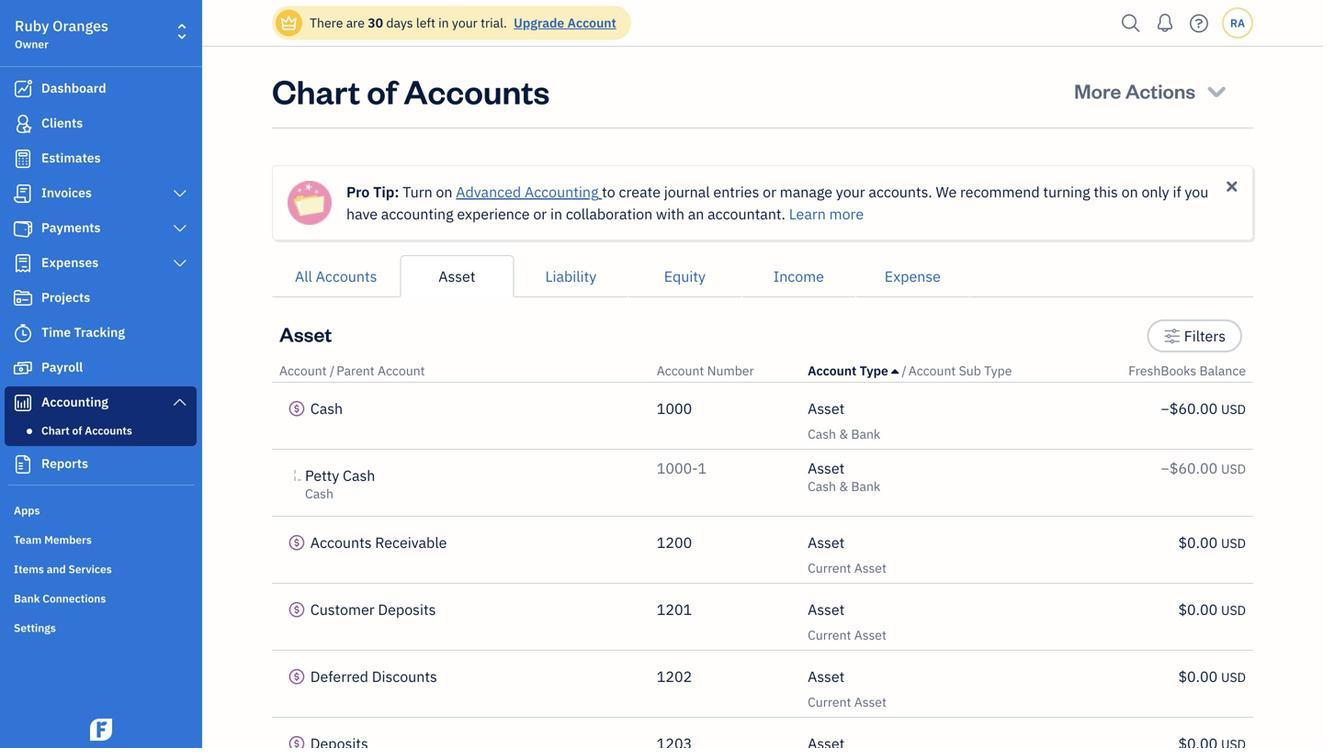 Task type: vqa. For each thing, say whether or not it's contained in the screenshot.
Time Tracking link
yes



Task type: locate. For each thing, give the bounding box(es) containing it.
of down the 30
[[367, 69, 397, 113]]

your inside to create journal entries or manage your accounts. we recommend turning this on only if  you have accounting experience or in collaboration with an accountant.
[[836, 182, 865, 202]]

1 vertical spatial asset current asset
[[808, 600, 887, 644]]

account right parent
[[378, 362, 425, 379]]

pro
[[346, 182, 370, 202]]

accounting left to
[[525, 182, 598, 202]]

chevron large down image
[[171, 187, 188, 201], [171, 256, 188, 271], [171, 395, 188, 410]]

0 vertical spatial bank
[[851, 426, 880, 443]]

payments link
[[5, 212, 197, 245]]

account
[[567, 14, 616, 31], [279, 362, 327, 379], [378, 362, 425, 379], [657, 362, 704, 379], [808, 362, 857, 379], [908, 362, 956, 379]]

clients
[[41, 114, 83, 131]]

1 −$60.00 from the top
[[1161, 399, 1218, 418]]

accounts
[[404, 69, 550, 113], [316, 267, 377, 286], [85, 424, 132, 438], [310, 533, 372, 553]]

0 horizontal spatial your
[[452, 14, 478, 31]]

2 vertical spatial chevron large down image
[[171, 395, 188, 410]]

3 usd from the top
[[1221, 535, 1246, 552]]

your left trial.
[[452, 14, 478, 31]]

1 current from the top
[[808, 560, 851, 577]]

accounts right all
[[316, 267, 377, 286]]

upgrade account link
[[510, 14, 616, 31]]

1 vertical spatial chevron large down image
[[171, 256, 188, 271]]

0 vertical spatial chevron large down image
[[171, 187, 188, 201]]

3 chevron large down image from the top
[[171, 395, 188, 410]]

0 horizontal spatial chart
[[41, 424, 70, 438]]

projects link
[[5, 282, 197, 315]]

chevron large down image down chevron large down icon
[[171, 256, 188, 271]]

account left caretup image
[[808, 362, 857, 379]]

your up more
[[836, 182, 865, 202]]

2 vertical spatial bank
[[14, 592, 40, 606]]

0 vertical spatial accounting
[[525, 182, 598, 202]]

1 horizontal spatial type
[[984, 362, 1012, 379]]

1202
[[657, 667, 692, 687]]

type right 'sub'
[[984, 362, 1012, 379]]

0 vertical spatial current
[[808, 560, 851, 577]]

0 horizontal spatial chart of accounts
[[41, 424, 132, 438]]

−$60.00 for 1000-1
[[1161, 459, 1218, 478]]

2 vertical spatial $0.00 usd
[[1178, 667, 1246, 687]]

2 −$60.00 usd from the top
[[1161, 459, 1246, 478]]

−$60.00 usd for 1000
[[1161, 399, 1246, 418]]

0 horizontal spatial /
[[330, 362, 335, 379]]

accounts down there are 30 days left in your trial. upgrade account
[[404, 69, 550, 113]]

1 vertical spatial $0.00 usd
[[1178, 600, 1246, 620]]

0 horizontal spatial or
[[533, 204, 547, 224]]

upgrade
[[514, 14, 564, 31]]

your for accounts.
[[836, 182, 865, 202]]

payroll
[[41, 359, 83, 376]]

settings
[[14, 621, 56, 636]]

on right this
[[1121, 182, 1138, 202]]

are
[[346, 14, 365, 31]]

team members link
[[5, 526, 197, 553]]

1 $0.00 from the top
[[1178, 533, 1218, 553]]

0 horizontal spatial type
[[860, 362, 888, 379]]

of
[[367, 69, 397, 113], [72, 424, 82, 438]]

actions
[[1125, 78, 1195, 104]]

chart up reports
[[41, 424, 70, 438]]

4 usd from the top
[[1221, 602, 1246, 619]]

chart down there
[[272, 69, 360, 113]]

turn
[[403, 182, 432, 202]]

and
[[47, 562, 66, 577]]

1 asset current asset from the top
[[808, 533, 887, 577]]

close image
[[1223, 178, 1240, 195]]

0 vertical spatial of
[[367, 69, 397, 113]]

2 / from the left
[[902, 362, 907, 379]]

1 horizontal spatial or
[[763, 182, 776, 202]]

chart of accounts down the accounting link
[[41, 424, 132, 438]]

$0.00 usd
[[1178, 533, 1246, 553], [1178, 600, 1246, 620], [1178, 667, 1246, 687]]

1 / from the left
[[330, 362, 335, 379]]

balance
[[1199, 362, 1246, 379]]

0 vertical spatial asset current asset
[[808, 533, 887, 577]]

1 vertical spatial of
[[72, 424, 82, 438]]

members
[[44, 533, 92, 548]]

chart of accounts link
[[8, 420, 193, 442]]

expense button
[[856, 255, 970, 298]]

apps
[[14, 503, 40, 518]]

asset cash & bank
[[808, 399, 880, 443], [808, 459, 880, 495]]

1000-1
[[657, 459, 707, 478]]

usd for 1200
[[1221, 535, 1246, 552]]

of up reports
[[72, 424, 82, 438]]

chevrondown image
[[1204, 78, 1229, 104]]

items and services link
[[5, 555, 197, 582]]

trial.
[[481, 14, 507, 31]]

invoices
[[41, 184, 92, 201]]

2 current from the top
[[808, 627, 851, 644]]

asset current asset
[[808, 533, 887, 577], [808, 600, 887, 644], [808, 667, 887, 711]]

search image
[[1116, 10, 1146, 37]]

filters
[[1184, 327, 1226, 346]]

0 vertical spatial asset cash & bank
[[808, 399, 880, 443]]

chart of accounts inside main element
[[41, 424, 132, 438]]

0 vertical spatial &
[[839, 426, 848, 443]]

2 asset current asset from the top
[[808, 600, 887, 644]]

1
[[698, 459, 707, 478]]

accounting inside the accounting link
[[41, 394, 108, 411]]

0 horizontal spatial on
[[436, 182, 452, 202]]

estimate image
[[12, 150, 34, 168]]

3 $0.00 from the top
[[1178, 667, 1218, 687]]

projects
[[41, 289, 90, 306]]

expenses link
[[5, 247, 197, 280]]

1 horizontal spatial in
[[550, 204, 562, 224]]

type left caretup image
[[860, 362, 888, 379]]

/
[[330, 362, 335, 379], [902, 362, 907, 379]]

2 & from the top
[[839, 478, 848, 495]]

or
[[763, 182, 776, 202], [533, 204, 547, 224]]

2 vertical spatial asset current asset
[[808, 667, 887, 711]]

1 usd from the top
[[1221, 401, 1246, 418]]

main element
[[0, 0, 248, 749]]

2 on from the left
[[1121, 182, 1138, 202]]

1 horizontal spatial chart of accounts
[[272, 69, 550, 113]]

account right upgrade
[[567, 14, 616, 31]]

accounting down payroll
[[41, 394, 108, 411]]

estimates
[[41, 149, 101, 166]]

tip:
[[373, 182, 399, 202]]

2 chevron large down image from the top
[[171, 256, 188, 271]]

1 vertical spatial chart
[[41, 424, 70, 438]]

1 horizontal spatial accounting
[[525, 182, 598, 202]]

or up the accountant.
[[763, 182, 776, 202]]

3 asset current asset from the top
[[808, 667, 887, 711]]

0 vertical spatial $0.00 usd
[[1178, 533, 1246, 553]]

0 vertical spatial in
[[438, 14, 449, 31]]

ruby oranges owner
[[15, 16, 108, 51]]

1000-
[[657, 459, 698, 478]]

timer image
[[12, 324, 34, 343]]

account right caretup image
[[908, 362, 956, 379]]

2 usd from the top
[[1221, 461, 1246, 478]]

0 horizontal spatial of
[[72, 424, 82, 438]]

experience
[[457, 204, 530, 224]]

expenses
[[41, 254, 99, 271]]

in right left
[[438, 14, 449, 31]]

asset current asset for 1201
[[808, 600, 887, 644]]

items and services
[[14, 562, 112, 577]]

2 vertical spatial current
[[808, 694, 851, 711]]

bank for 1000
[[851, 426, 880, 443]]

account left parent
[[279, 362, 327, 379]]

accounting link
[[5, 387, 197, 420]]

asset cash & bank for 1000-1
[[808, 459, 880, 495]]

1 vertical spatial &
[[839, 478, 848, 495]]

there
[[310, 14, 343, 31]]

chevron large down image inside invoices link
[[171, 187, 188, 201]]

0 vertical spatial $0.00
[[1178, 533, 1218, 553]]

learn
[[789, 204, 826, 224]]

chart of accounts
[[272, 69, 550, 113], [41, 424, 132, 438]]

in down advanced accounting link
[[550, 204, 562, 224]]

30
[[368, 14, 383, 31]]

chevron large down image up chevron large down icon
[[171, 187, 188, 201]]

entries
[[713, 182, 759, 202]]

1 horizontal spatial /
[[902, 362, 907, 379]]

/ left parent
[[330, 362, 335, 379]]

1 asset cash & bank from the top
[[808, 399, 880, 443]]

2 −$60.00 from the top
[[1161, 459, 1218, 478]]

0 vertical spatial −$60.00
[[1161, 399, 1218, 418]]

on right turn
[[436, 182, 452, 202]]

report image
[[12, 456, 34, 474]]

1 type from the left
[[860, 362, 888, 379]]

dashboard image
[[12, 80, 34, 98]]

more actions
[[1074, 78, 1195, 104]]

1 vertical spatial chart of accounts
[[41, 424, 132, 438]]

−$60.00 usd
[[1161, 399, 1246, 418], [1161, 459, 1246, 478]]

1 vertical spatial your
[[836, 182, 865, 202]]

cash
[[310, 399, 343, 418], [808, 426, 836, 443], [343, 466, 375, 486], [808, 478, 836, 495], [305, 486, 333, 503]]

1 vertical spatial accounting
[[41, 394, 108, 411]]

1 vertical spatial −$60.00
[[1161, 459, 1218, 478]]

1 chevron large down image from the top
[[171, 187, 188, 201]]

more
[[829, 204, 864, 224]]

account up 1000
[[657, 362, 704, 379]]

1 vertical spatial in
[[550, 204, 562, 224]]

chart inside main element
[[41, 424, 70, 438]]

1 vertical spatial bank
[[851, 478, 880, 495]]

or down advanced accounting link
[[533, 204, 547, 224]]

collaboration
[[566, 204, 652, 224]]

accounts down the accounting link
[[85, 424, 132, 438]]

2 asset cash & bank from the top
[[808, 459, 880, 495]]

1 vertical spatial $0.00
[[1178, 600, 1218, 620]]

1 vertical spatial −$60.00 usd
[[1161, 459, 1246, 478]]

bank connections link
[[5, 584, 197, 612]]

1 vertical spatial current
[[808, 627, 851, 644]]

estimates link
[[5, 142, 197, 175]]

1 horizontal spatial of
[[367, 69, 397, 113]]

1 vertical spatial or
[[533, 204, 547, 224]]

account type button
[[808, 362, 899, 379]]

only
[[1141, 182, 1169, 202]]

1 horizontal spatial your
[[836, 182, 865, 202]]

chevron large down image for expenses
[[171, 256, 188, 271]]

1200
[[657, 533, 692, 553]]

payments
[[41, 219, 101, 236]]

1 horizontal spatial chart
[[272, 69, 360, 113]]

oranges
[[52, 16, 108, 35]]

account sub type
[[908, 362, 1012, 379]]

0 vertical spatial or
[[763, 182, 776, 202]]

discounts
[[372, 667, 437, 687]]

usd for 1000
[[1221, 401, 1246, 418]]

0 horizontal spatial accounting
[[41, 394, 108, 411]]

accounting
[[525, 182, 598, 202], [41, 394, 108, 411]]

on
[[436, 182, 452, 202], [1121, 182, 1138, 202]]

3 $0.00 usd from the top
[[1178, 667, 1246, 687]]

account for account number
[[657, 362, 704, 379]]

accounting
[[381, 204, 453, 224]]

0 vertical spatial your
[[452, 14, 478, 31]]

account type
[[808, 362, 888, 379]]

3 current from the top
[[808, 694, 851, 711]]

accounts down petty cash cash
[[310, 533, 372, 553]]

more
[[1074, 78, 1121, 104]]

asset current asset for 1200
[[808, 533, 887, 577]]

1 −$60.00 usd from the top
[[1161, 399, 1246, 418]]

2 $0.00 usd from the top
[[1178, 600, 1246, 620]]

1 $0.00 usd from the top
[[1178, 533, 1246, 553]]

2 $0.00 from the top
[[1178, 600, 1218, 620]]

5 usd from the top
[[1221, 669, 1246, 686]]

/ right caretup image
[[902, 362, 907, 379]]

1 vertical spatial asset cash & bank
[[808, 459, 880, 495]]

1 horizontal spatial on
[[1121, 182, 1138, 202]]

create
[[619, 182, 661, 202]]

1 & from the top
[[839, 426, 848, 443]]

2 vertical spatial $0.00
[[1178, 667, 1218, 687]]

bank connections
[[14, 592, 106, 606]]

chevron large down image up the chart of accounts link
[[171, 395, 188, 410]]

to create journal entries or manage your accounts. we recommend turning this on only if  you have accounting experience or in collaboration with an accountant.
[[346, 182, 1208, 224]]

chart of accounts down days at the left of the page
[[272, 69, 550, 113]]

& for 1000-1
[[839, 478, 848, 495]]

bank
[[851, 426, 880, 443], [851, 478, 880, 495], [14, 592, 40, 606]]

chevron large down image
[[171, 221, 188, 236]]

0 vertical spatial −$60.00 usd
[[1161, 399, 1246, 418]]



Task type: describe. For each thing, give the bounding box(es) containing it.
left
[[416, 14, 435, 31]]

freshbooks
[[1128, 362, 1196, 379]]

you
[[1185, 182, 1208, 202]]

customer deposits
[[310, 600, 436, 620]]

freshbooks balance
[[1128, 362, 1246, 379]]

tracking
[[74, 324, 125, 341]]

account for account type
[[808, 362, 857, 379]]

asset current asset for 1202
[[808, 667, 887, 711]]

journal
[[664, 182, 710, 202]]

payroll link
[[5, 352, 197, 385]]

0 vertical spatial chart of accounts
[[272, 69, 550, 113]]

advanced accounting link
[[456, 182, 602, 202]]

−$60.00 for 1000
[[1161, 399, 1218, 418]]

payment image
[[12, 220, 34, 238]]

customer
[[310, 600, 375, 620]]

bank inside main element
[[14, 592, 40, 606]]

owner
[[15, 37, 49, 51]]

liability
[[545, 267, 597, 286]]

ra
[[1230, 16, 1245, 30]]

in inside to create journal entries or manage your accounts. we recommend turning this on only if  you have accounting experience or in collaboration with an accountant.
[[550, 204, 562, 224]]

accountant.
[[708, 204, 785, 224]]

expense
[[885, 267, 941, 286]]

accounts receivable
[[310, 533, 447, 553]]

project image
[[12, 289, 34, 308]]

chevron large down image for accounting
[[171, 395, 188, 410]]

equity
[[664, 267, 706, 286]]

$0.00 for 1200
[[1178, 533, 1218, 553]]

1000
[[657, 399, 692, 418]]

notifications image
[[1150, 5, 1180, 41]]

chart image
[[12, 394, 34, 413]]

−$60.00 usd for 1000-1
[[1161, 459, 1246, 478]]

client image
[[12, 115, 34, 133]]

current for 1202
[[808, 694, 851, 711]]

0 horizontal spatial in
[[438, 14, 449, 31]]

$0.00 for 1201
[[1178, 600, 1218, 620]]

bank for 1000-1
[[851, 478, 880, 495]]

income button
[[742, 255, 856, 298]]

petty
[[305, 466, 339, 486]]

with
[[656, 204, 684, 224]]

on inside to create journal entries or manage your accounts. we recommend turning this on only if  you have accounting experience or in collaboration with an accountant.
[[1121, 182, 1138, 202]]

expense image
[[12, 254, 34, 273]]

$0.00 usd for 1200
[[1178, 533, 1246, 553]]

dashboard
[[41, 79, 106, 96]]

if
[[1173, 182, 1181, 202]]

connections
[[43, 592, 106, 606]]

current for 1200
[[808, 560, 851, 577]]

number
[[707, 362, 754, 379]]

$0.00 for 1202
[[1178, 667, 1218, 687]]

receivable
[[375, 533, 447, 553]]

of inside main element
[[72, 424, 82, 438]]

accounts.
[[869, 182, 932, 202]]

caretup image
[[891, 364, 899, 379]]

this
[[1094, 182, 1118, 202]]

accounts inside main element
[[85, 424, 132, 438]]

days
[[386, 14, 413, 31]]

team members
[[14, 533, 92, 548]]

$0.00 usd for 1201
[[1178, 600, 1246, 620]]

have
[[346, 204, 378, 224]]

deferred
[[310, 667, 368, 687]]

ra button
[[1222, 7, 1253, 39]]

reports link
[[5, 448, 197, 481]]

pro tip: turn on advanced accounting
[[346, 182, 598, 202]]

learn more
[[789, 204, 864, 224]]

account for account / parent account
[[279, 362, 327, 379]]

account for account sub type
[[908, 362, 956, 379]]

ruby
[[15, 16, 49, 35]]

usd for 1202
[[1221, 669, 1246, 686]]

time tracking
[[41, 324, 125, 341]]

& for 1000
[[839, 426, 848, 443]]

asset cash & bank for 1000
[[808, 399, 880, 443]]

current for 1201
[[808, 627, 851, 644]]

2 type from the left
[[984, 362, 1012, 379]]

items
[[14, 562, 44, 577]]

we
[[936, 182, 957, 202]]

deferred discounts
[[310, 667, 437, 687]]

reports
[[41, 455, 88, 472]]

petty cash cash
[[305, 466, 375, 503]]

all
[[295, 267, 312, 286]]

dashboard link
[[5, 73, 197, 106]]

team
[[14, 533, 42, 548]]

accounts inside button
[[316, 267, 377, 286]]

money image
[[12, 359, 34, 378]]

income
[[773, 267, 824, 286]]

1201
[[657, 600, 692, 620]]

apps link
[[5, 496, 197, 524]]

invoices link
[[5, 177, 197, 210]]

settings image
[[1164, 325, 1181, 347]]

learn more link
[[789, 204, 864, 224]]

0 vertical spatial chart
[[272, 69, 360, 113]]

usd for 1201
[[1221, 602, 1246, 619]]

asset button
[[400, 255, 514, 298]]

go to help image
[[1184, 10, 1214, 37]]

time tracking link
[[5, 317, 197, 350]]

chevron large down image for invoices
[[171, 187, 188, 201]]

crown image
[[279, 13, 299, 33]]

freshbooks image
[[86, 719, 116, 741]]

account / parent account
[[279, 362, 425, 379]]

clients link
[[5, 107, 197, 141]]

advanced
[[456, 182, 521, 202]]

asset inside button
[[439, 267, 475, 286]]

your for trial.
[[452, 14, 478, 31]]

invoice image
[[12, 185, 34, 203]]

usd for 1000-1
[[1221, 461, 1246, 478]]

manage
[[780, 182, 832, 202]]

parent
[[336, 362, 375, 379]]

1 on from the left
[[436, 182, 452, 202]]

time
[[41, 324, 71, 341]]

$0.00 usd for 1202
[[1178, 667, 1246, 687]]

recommend
[[960, 182, 1040, 202]]

account number
[[657, 362, 754, 379]]

there are 30 days left in your trial. upgrade account
[[310, 14, 616, 31]]



